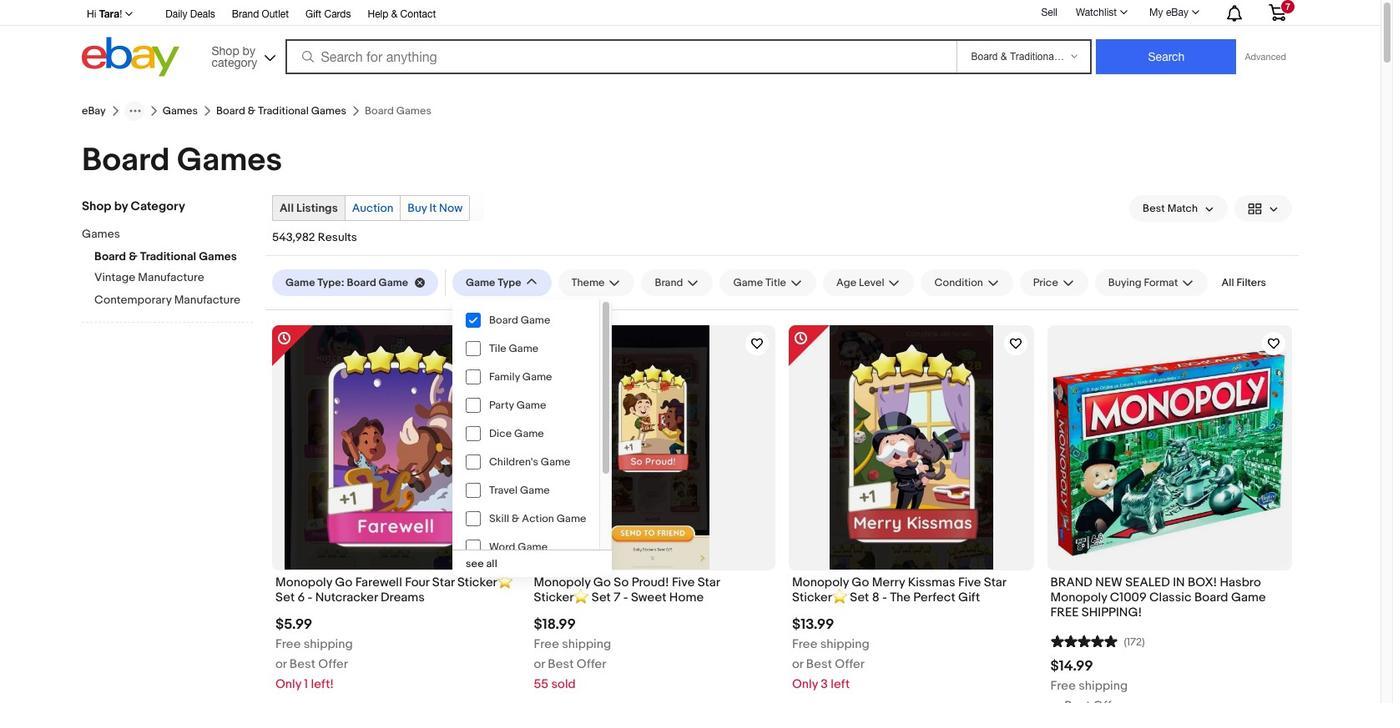 Task type: describe. For each thing, give the bounding box(es) containing it.
auction link
[[345, 196, 400, 220]]

all for all filters
[[1222, 276, 1234, 290]]

my ebay
[[1150, 7, 1189, 18]]

family game link
[[452, 363, 600, 392]]

(172) link
[[1051, 634, 1145, 650]]

all listings link
[[273, 196, 345, 220]]

party
[[489, 399, 514, 412]]

$14.99
[[1051, 659, 1093, 675]]

set for $13.99
[[850, 590, 869, 606]]

travel game link
[[452, 477, 600, 505]]

type
[[498, 276, 521, 290]]

go for $5.99
[[335, 575, 353, 591]]

all
[[486, 558, 497, 571]]

monopoly go merry kissmas five star sticker⭐️ set 8 - the perfect gift
[[792, 575, 1006, 606]]

shipping!
[[1082, 605, 1142, 621]]

$18.99 free shipping or best offer 55 sold
[[534, 617, 611, 693]]

sell link
[[1034, 6, 1065, 18]]

free inside $14.99 free shipping
[[1051, 679, 1076, 695]]

shop
[[82, 199, 111, 215]]

travel
[[489, 484, 518, 498]]

game down skill & action game
[[518, 541, 548, 554]]

brand outlet link
[[232, 6, 289, 24]]

watchlist link
[[1067, 3, 1135, 23]]

family game
[[489, 371, 552, 384]]

sell
[[1041, 6, 1058, 18]]

children's game link
[[452, 448, 600, 477]]

brand
[[232, 8, 259, 20]]

1 vertical spatial games link
[[82, 227, 240, 243]]

star inside monopoly go farewell four star sticker⭐️ set 6 - nutcracker dreams
[[432, 575, 455, 591]]

game inside "link"
[[520, 484, 550, 498]]

gift cards link
[[306, 6, 351, 24]]

tap to watch item - monopoly go merry kissmas five star sticker⭐️ set 8 - the perfect gift image
[[1004, 332, 1027, 356]]

account navigation
[[82, 0, 1299, 26]]

now
[[439, 201, 463, 215]]

party game link
[[452, 392, 600, 420]]

home
[[669, 590, 704, 606]]

perfect
[[914, 590, 956, 606]]

ebay inside account 'navigation'
[[1166, 7, 1189, 18]]

tap to watch item - monopoly go so proud! five star sticker⭐️ set 7 - sweet home image
[[746, 332, 769, 356]]

3
[[821, 677, 828, 693]]

gift cards
[[306, 8, 351, 20]]

five for $13.99
[[958, 575, 981, 591]]

results
[[318, 230, 357, 245]]

brand
[[1051, 575, 1093, 591]]

action
[[522, 513, 554, 526]]

$18.99
[[534, 617, 576, 634]]

word
[[489, 541, 515, 554]]

box!
[[1188, 575, 1217, 591]]

see all
[[466, 558, 497, 571]]

$5.99 free shipping or best offer only 1 left!
[[275, 617, 353, 693]]

banner containing sell
[[82, 0, 1299, 81]]

all filters
[[1222, 276, 1267, 290]]

classic
[[1150, 590, 1192, 606]]

vintage manufacture link
[[94, 270, 253, 286]]

see
[[466, 558, 484, 571]]

the
[[890, 590, 911, 606]]

children's
[[489, 456, 538, 469]]

shipping for $18.99
[[562, 637, 611, 653]]

55
[[534, 677, 549, 693]]

offer for $13.99
[[835, 657, 865, 673]]

game right "type:"
[[379, 276, 408, 290]]

left!
[[311, 677, 334, 693]]

ebay link
[[82, 104, 106, 118]]

tap to watch item - monopoly go farewell four star sticker⭐️ set 6 - nutcracker dreams image
[[487, 332, 510, 356]]

free for $5.99
[[275, 637, 301, 653]]

best for $5.99
[[290, 657, 316, 673]]

so
[[614, 575, 629, 591]]

word game
[[489, 541, 548, 554]]

contemporary
[[94, 293, 172, 307]]

star for $13.99
[[984, 575, 1006, 591]]

sticker⭐️ for $18.99
[[534, 590, 589, 606]]

by
[[114, 199, 128, 215]]

game down family game link
[[516, 399, 546, 412]]

$5.99
[[275, 617, 312, 634]]

& inside games board & traditional games vintage manufacture contemporary manufacture
[[129, 250, 137, 264]]

board game
[[489, 314, 550, 327]]

it
[[430, 201, 437, 215]]

monopoly for $5.99
[[275, 575, 332, 591]]

or for $18.99
[[534, 657, 545, 673]]

game up children's game
[[514, 427, 544, 441]]

sticker⭐️ for $13.99
[[792, 590, 847, 606]]

board up board games
[[216, 104, 245, 118]]

- for $18.99
[[623, 590, 628, 606]]

skill & action game link
[[452, 505, 600, 533]]

free
[[1051, 605, 1079, 621]]

buy it now
[[408, 201, 463, 215]]

(172)
[[1124, 636, 1145, 650]]

& for board
[[248, 104, 256, 118]]

brand new sealed in box! hasbro monopoly c1009 classic board game free shipping!
[[1051, 575, 1266, 621]]

& for help
[[391, 8, 398, 20]]

brand new sealed in box! hasbro monopoly c1009 classic board game free shipping! image
[[1047, 326, 1292, 571]]

game type button
[[452, 270, 551, 296]]

monopoly go merry kissmas five star sticker⭐️ set 8 - the perfect gift image
[[830, 326, 993, 571]]

game up tile game link
[[521, 314, 550, 327]]

0 vertical spatial traditional
[[258, 104, 309, 118]]

0 vertical spatial manufacture
[[138, 270, 204, 285]]

shop by category
[[82, 199, 185, 215]]

all listings
[[280, 201, 338, 215]]

game up travel game "link"
[[541, 456, 571, 469]]

gift inside account 'navigation'
[[306, 8, 322, 20]]

- for $13.99
[[882, 590, 887, 606]]

& for skill
[[512, 513, 520, 526]]

children's game
[[489, 456, 571, 469]]

offer for $18.99
[[577, 657, 606, 673]]

traditional inside games board & traditional games vintage manufacture contemporary manufacture
[[140, 250, 196, 264]]

cards
[[324, 8, 351, 20]]

1 vertical spatial manufacture
[[174, 293, 241, 307]]

dice
[[489, 427, 512, 441]]

free for $18.99
[[534, 637, 559, 653]]

0 vertical spatial games link
[[163, 104, 198, 118]]

tile
[[489, 342, 506, 356]]

kissmas
[[908, 575, 956, 591]]

game type: board game
[[286, 276, 408, 290]]

type:
[[317, 276, 345, 290]]

sealed
[[1126, 575, 1170, 591]]

monopoly go farewell four star sticker⭐️ set 6 - nutcracker dreams image
[[285, 326, 505, 571]]

sticker⭐️ inside monopoly go farewell four star sticker⭐️ set 6 - nutcracker dreams
[[457, 575, 512, 591]]

dreams
[[381, 590, 425, 606]]

543,982 results
[[272, 230, 357, 245]]

farewell
[[355, 575, 402, 591]]

c1009
[[1110, 590, 1147, 606]]

watchlist
[[1076, 7, 1117, 18]]



Task type: vqa. For each thing, say whether or not it's contained in the screenshot.
Board & Traditional Games
yes



Task type: locate. For each thing, give the bounding box(es) containing it.
or inside $18.99 free shipping or best offer 55 sold
[[534, 657, 545, 673]]

only left the 3
[[792, 677, 818, 693]]

five inside monopoly go merry kissmas five star sticker⭐️ set 8 - the perfect gift
[[958, 575, 981, 591]]

1 vertical spatial gift
[[958, 590, 980, 606]]

monopoly inside monopoly go farewell four star sticker⭐️ set 6 - nutcracker dreams
[[275, 575, 332, 591]]

shipping down $13.99
[[820, 637, 870, 653]]

best inside $5.99 free shipping or best offer only 1 left!
[[290, 657, 316, 673]]

tile game link
[[452, 335, 600, 363]]

1 horizontal spatial -
[[623, 590, 628, 606]]

ebay inside board games main content
[[82, 104, 106, 118]]

board right in
[[1195, 590, 1228, 606]]

2 horizontal spatial offer
[[835, 657, 865, 673]]

0 horizontal spatial sticker⭐️
[[457, 575, 512, 591]]

free for $13.99
[[792, 637, 818, 653]]

sticker⭐️ inside monopoly go so proud! five star sticker⭐️ set 7 - sweet home
[[534, 590, 589, 606]]

or inside $5.99 free shipping or best offer only 1 left!
[[275, 657, 287, 673]]

& inside account 'navigation'
[[391, 8, 398, 20]]

monopoly up $18.99
[[534, 575, 591, 591]]

shipping down $14.99
[[1079, 679, 1128, 695]]

or up 55
[[534, 657, 545, 673]]

0 horizontal spatial or
[[275, 657, 287, 673]]

0 horizontal spatial all
[[280, 201, 294, 215]]

free down $13.99
[[792, 637, 818, 653]]

sweet
[[631, 590, 667, 606]]

2 - from the left
[[623, 590, 628, 606]]

star inside monopoly go merry kissmas five star sticker⭐️ set 8 - the perfect gift
[[984, 575, 1006, 591]]

go for $18.99
[[593, 575, 611, 591]]

2 go from the left
[[593, 575, 611, 591]]

1 vertical spatial all
[[1222, 276, 1234, 290]]

or down $13.99
[[792, 657, 804, 673]]

free down "$5.99"
[[275, 637, 301, 653]]

1 horizontal spatial offer
[[577, 657, 606, 673]]

only inside $5.99 free shipping or best offer only 1 left!
[[275, 677, 301, 693]]

2 horizontal spatial best
[[806, 657, 832, 673]]

set inside monopoly go so proud! five star sticker⭐️ set 7 - sweet home
[[592, 590, 611, 606]]

board
[[216, 104, 245, 118], [82, 141, 170, 180], [94, 250, 126, 264], [347, 276, 376, 290], [489, 314, 518, 327], [1195, 590, 1228, 606]]

go inside monopoly go merry kissmas five star sticker⭐️ set 8 - the perfect gift
[[852, 575, 869, 591]]

game inside dropdown button
[[466, 276, 495, 290]]

0 vertical spatial gift
[[306, 8, 322, 20]]

monopoly up 5 out of 5 stars image at bottom right
[[1051, 590, 1107, 606]]

game up skill & action game
[[520, 484, 550, 498]]

games link down category
[[82, 227, 240, 243]]

outlet
[[262, 8, 289, 20]]

1 horizontal spatial only
[[792, 677, 818, 693]]

left
[[831, 677, 850, 693]]

5 out of 5 stars image
[[1051, 634, 1117, 650]]

$14.99 free shipping
[[1051, 659, 1128, 695]]

monopoly up "$5.99"
[[275, 575, 332, 591]]

set left 7 at the left of page
[[592, 590, 611, 606]]

help & contact link
[[368, 6, 436, 24]]

sticker⭐️ up $13.99
[[792, 590, 847, 606]]

board up tap to watch item - monopoly go farewell four star sticker⭐️ set 6 - nutcracker dreams image
[[489, 314, 518, 327]]

2 only from the left
[[792, 677, 818, 693]]

set inside monopoly go farewell four star sticker⭐️ set 6 - nutcracker dreams
[[275, 590, 295, 606]]

0 horizontal spatial star
[[432, 575, 455, 591]]

0 horizontal spatial set
[[275, 590, 295, 606]]

2 star from the left
[[698, 575, 720, 591]]

five right proud!
[[672, 575, 695, 591]]

1 horizontal spatial set
[[592, 590, 611, 606]]

gift left cards
[[306, 8, 322, 20]]

2 best from the left
[[548, 657, 574, 673]]

2 horizontal spatial go
[[852, 575, 869, 591]]

five right "kissmas"
[[958, 575, 981, 591]]

monopoly up $13.99
[[792, 575, 849, 591]]

2 or from the left
[[534, 657, 545, 673]]

board inside brand new sealed in box! hasbro monopoly c1009 classic board game free shipping!
[[1195, 590, 1228, 606]]

3 go from the left
[[852, 575, 869, 591]]

1 five from the left
[[672, 575, 695, 591]]

monopoly go so proud! five star sticker⭐️ set 7 - sweet home link
[[534, 575, 772, 610]]

or for $13.99
[[792, 657, 804, 673]]

1 set from the left
[[275, 590, 295, 606]]

go left farewell
[[335, 575, 353, 591]]

- inside monopoly go so proud! five star sticker⭐️ set 7 - sweet home
[[623, 590, 628, 606]]

deals
[[190, 8, 215, 20]]

7
[[614, 590, 621, 606]]

game right tile
[[509, 342, 539, 356]]

board inside games board & traditional games vintage manufacture contemporary manufacture
[[94, 250, 126, 264]]

game inside brand new sealed in box! hasbro monopoly c1009 classic board game free shipping!
[[1231, 590, 1266, 606]]

five for $18.99
[[672, 575, 695, 591]]

set inside monopoly go merry kissmas five star sticker⭐️ set 8 - the perfect gift
[[850, 590, 869, 606]]

3 set from the left
[[850, 590, 869, 606]]

game left type on the top
[[466, 276, 495, 290]]

advanced link
[[1237, 40, 1295, 73]]

monopoly for $13.99
[[792, 575, 849, 591]]

game type: board game link
[[272, 270, 438, 296]]

free down $18.99
[[534, 637, 559, 653]]

1 horizontal spatial go
[[593, 575, 611, 591]]

1 horizontal spatial five
[[958, 575, 981, 591]]

best up 1 on the left
[[290, 657, 316, 673]]

- right 7 at the left of page
[[623, 590, 628, 606]]

offer for $5.99
[[318, 657, 348, 673]]

go left the 8
[[852, 575, 869, 591]]

four
[[405, 575, 430, 591]]

daily deals link
[[165, 6, 215, 24]]

free inside $18.99 free shipping or best offer 55 sold
[[534, 637, 559, 653]]

0 horizontal spatial five
[[672, 575, 695, 591]]

shipping for $13.99
[[820, 637, 870, 653]]

game type
[[466, 276, 521, 290]]

game up party game link
[[522, 371, 552, 384]]

best for $18.99
[[548, 657, 574, 673]]

monopoly go so proud! five star sticker⭐️ set 7 - sweet home image
[[596, 326, 710, 571]]

best up sold
[[548, 657, 574, 673]]

- inside monopoly go farewell four star sticker⭐️ set 6 - nutcracker dreams
[[308, 590, 313, 606]]

only inside $13.99 free shipping or best offer only 3 left
[[792, 677, 818, 693]]

go inside monopoly go farewell four star sticker⭐️ set 6 - nutcracker dreams
[[335, 575, 353, 591]]

tile game
[[489, 342, 539, 356]]

1 horizontal spatial best
[[548, 657, 574, 673]]

0 horizontal spatial only
[[275, 677, 301, 693]]

daily
[[165, 8, 187, 20]]

or for $5.99
[[275, 657, 287, 673]]

3 or from the left
[[792, 657, 804, 673]]

manufacture down the vintage manufacture link
[[174, 293, 241, 307]]

board up the vintage
[[94, 250, 126, 264]]

$13.99 free shipping or best offer only 3 left
[[792, 617, 870, 693]]

auction
[[352, 201, 393, 215]]

family
[[489, 371, 520, 384]]

shipping down "$5.99"
[[304, 637, 353, 653]]

skill
[[489, 513, 509, 526]]

game right box!
[[1231, 590, 1266, 606]]

1 or from the left
[[275, 657, 287, 673]]

tap to watch item - brand new sealed in box! hasbro monopoly c1009 classic board game free shipping! image
[[1262, 332, 1286, 356]]

1 horizontal spatial ebay
[[1166, 7, 1189, 18]]

1 go from the left
[[335, 575, 353, 591]]

category
[[131, 199, 185, 215]]

2 horizontal spatial -
[[882, 590, 887, 606]]

2 set from the left
[[592, 590, 611, 606]]

shipping inside $5.99 free shipping or best offer only 1 left!
[[304, 637, 353, 653]]

games link up board games
[[163, 104, 198, 118]]

3 best from the left
[[806, 657, 832, 673]]

2 horizontal spatial set
[[850, 590, 869, 606]]

offer inside $5.99 free shipping or best offer only 1 left!
[[318, 657, 348, 673]]

board game link
[[452, 306, 600, 335]]

game right action
[[557, 513, 586, 526]]

games link
[[163, 104, 198, 118], [82, 227, 240, 243]]

travel game
[[489, 484, 550, 498]]

board & traditional games link
[[216, 104, 346, 118]]

dice game
[[489, 427, 544, 441]]

sold
[[551, 677, 576, 693]]

0 vertical spatial ebay
[[1166, 7, 1189, 18]]

board up by
[[82, 141, 170, 180]]

best for $13.99
[[806, 657, 832, 673]]

free inside $13.99 free shipping or best offer only 3 left
[[792, 637, 818, 653]]

monopoly go so proud! five star sticker⭐️ set 7 - sweet home
[[534, 575, 720, 606]]

star inside monopoly go so proud! five star sticker⭐️ set 7 - sweet home
[[698, 575, 720, 591]]

in
[[1173, 575, 1185, 591]]

daily deals
[[165, 8, 215, 20]]

my ebay link
[[1140, 3, 1207, 23]]

shipping down $18.99
[[562, 637, 611, 653]]

best up the 3
[[806, 657, 832, 673]]

only
[[275, 677, 301, 693], [792, 677, 818, 693]]

0 horizontal spatial offer
[[318, 657, 348, 673]]

0 horizontal spatial ebay
[[82, 104, 106, 118]]

contemporary manufacture link
[[94, 293, 253, 309]]

&
[[391, 8, 398, 20], [248, 104, 256, 118], [129, 250, 137, 264], [512, 513, 520, 526]]

go inside monopoly go so proud! five star sticker⭐️ set 7 - sweet home
[[593, 575, 611, 591]]

1 - from the left
[[308, 590, 313, 606]]

shipping inside $18.99 free shipping or best offer 55 sold
[[562, 637, 611, 653]]

- right 6
[[308, 590, 313, 606]]

offer inside $18.99 free shipping or best offer 55 sold
[[577, 657, 606, 673]]

1 vertical spatial traditional
[[140, 250, 196, 264]]

gift inside monopoly go merry kissmas five star sticker⭐️ set 8 - the perfect gift
[[958, 590, 980, 606]]

2 offer from the left
[[577, 657, 606, 673]]

best inside $18.99 free shipping or best offer 55 sold
[[548, 657, 574, 673]]

0 horizontal spatial go
[[335, 575, 353, 591]]

game
[[286, 276, 315, 290], [379, 276, 408, 290], [466, 276, 495, 290], [521, 314, 550, 327], [509, 342, 539, 356], [522, 371, 552, 384], [516, 399, 546, 412], [514, 427, 544, 441], [541, 456, 571, 469], [520, 484, 550, 498], [557, 513, 586, 526], [518, 541, 548, 554], [1231, 590, 1266, 606]]

1 offer from the left
[[318, 657, 348, 673]]

sticker⭐️ inside monopoly go merry kissmas five star sticker⭐️ set 8 - the perfect gift
[[792, 590, 847, 606]]

go left so
[[593, 575, 611, 591]]

shipping for $5.99
[[304, 637, 353, 653]]

monopoly inside monopoly go so proud! five star sticker⭐️ set 7 - sweet home
[[534, 575, 591, 591]]

merry
[[872, 575, 905, 591]]

board games main content
[[68, 94, 1312, 704]]

1 vertical spatial ebay
[[82, 104, 106, 118]]

dice game link
[[452, 420, 600, 448]]

advanced
[[1245, 52, 1286, 62]]

all up 543,982
[[280, 201, 294, 215]]

best inside $13.99 free shipping or best offer only 3 left
[[806, 657, 832, 673]]

party game
[[489, 399, 546, 412]]

all left filters
[[1222, 276, 1234, 290]]

vintage
[[94, 270, 135, 285]]

hasbro
[[1220, 575, 1261, 591]]

3 offer from the left
[[835, 657, 865, 673]]

monopoly inside monopoly go merry kissmas five star sticker⭐️ set 8 - the perfect gift
[[792, 575, 849, 591]]

3 - from the left
[[882, 590, 887, 606]]

five inside monopoly go so proud! five star sticker⭐️ set 7 - sweet home
[[672, 575, 695, 591]]

nutcracker
[[315, 590, 378, 606]]

0 vertical spatial all
[[280, 201, 294, 215]]

0 horizontal spatial traditional
[[140, 250, 196, 264]]

0 horizontal spatial best
[[290, 657, 316, 673]]

monopoly for $18.99
[[534, 575, 591, 591]]

games
[[163, 104, 198, 118], [311, 104, 346, 118], [177, 141, 282, 180], [82, 227, 120, 241], [199, 250, 237, 264]]

brand outlet
[[232, 8, 289, 20]]

manufacture up contemporary manufacture link
[[138, 270, 204, 285]]

sticker⭐️
[[457, 575, 512, 591], [534, 590, 589, 606], [792, 590, 847, 606]]

see all button
[[452, 551, 612, 578]]

monopoly go farewell four star sticker⭐️ set 6 - nutcracker dreams link
[[275, 575, 514, 610]]

only for $13.99
[[792, 677, 818, 693]]

1 only from the left
[[275, 677, 301, 693]]

star right perfect
[[984, 575, 1006, 591]]

1 horizontal spatial traditional
[[258, 104, 309, 118]]

go for $13.99
[[852, 575, 869, 591]]

- right the 8
[[882, 590, 887, 606]]

-
[[308, 590, 313, 606], [623, 590, 628, 606], [882, 590, 887, 606]]

shipping inside $13.99 free shipping or best offer only 3 left
[[820, 637, 870, 653]]

3 star from the left
[[984, 575, 1006, 591]]

1 horizontal spatial or
[[534, 657, 545, 673]]

set left the 8
[[850, 590, 869, 606]]

or down "$5.99"
[[275, 657, 287, 673]]

2 horizontal spatial sticker⭐️
[[792, 590, 847, 606]]

your shopping cart contains 7 items image
[[1268, 4, 1287, 21]]

only left 1 on the left
[[275, 677, 301, 693]]

0 horizontal spatial gift
[[306, 8, 322, 20]]

all inside button
[[1222, 276, 1234, 290]]

all filters button
[[1215, 270, 1273, 296]]

None submit
[[1097, 39, 1237, 74]]

buy it now link
[[401, 196, 469, 220]]

1 best from the left
[[290, 657, 316, 673]]

star right proud!
[[698, 575, 720, 591]]

star for $18.99
[[698, 575, 720, 591]]

sticker⭐️ down see all
[[457, 575, 512, 591]]

filters
[[1237, 276, 1267, 290]]

board right "type:"
[[347, 276, 376, 290]]

offer inside $13.99 free shipping or best offer only 3 left
[[835, 657, 865, 673]]

0 horizontal spatial -
[[308, 590, 313, 606]]

free down $14.99
[[1051, 679, 1076, 695]]

monopoly inside brand new sealed in box! hasbro monopoly c1009 classic board game free shipping!
[[1051, 590, 1107, 606]]

6
[[298, 590, 305, 606]]

2 five from the left
[[958, 575, 981, 591]]

game left "type:"
[[286, 276, 315, 290]]

only for $5.99
[[275, 677, 301, 693]]

1 horizontal spatial star
[[698, 575, 720, 591]]

sticker⭐️ up $18.99
[[534, 590, 589, 606]]

2 horizontal spatial or
[[792, 657, 804, 673]]

1 star from the left
[[432, 575, 455, 591]]

listings
[[296, 201, 338, 215]]

buy
[[408, 201, 427, 215]]

shipping inside $14.99 free shipping
[[1079, 679, 1128, 695]]

games board & traditional games vintage manufacture contemporary manufacture
[[82, 227, 241, 307]]

star right four
[[432, 575, 455, 591]]

1 horizontal spatial all
[[1222, 276, 1234, 290]]

1 horizontal spatial gift
[[958, 590, 980, 606]]

my
[[1150, 7, 1163, 18]]

banner
[[82, 0, 1299, 81]]

gift right perfect
[[958, 590, 980, 606]]

- inside monopoly go merry kissmas five star sticker⭐️ set 8 - the perfect gift
[[882, 590, 887, 606]]

set left 6
[[275, 590, 295, 606]]

help
[[368, 8, 389, 20]]

or inside $13.99 free shipping or best offer only 3 left
[[792, 657, 804, 673]]

set for $18.99
[[592, 590, 611, 606]]

1 horizontal spatial sticker⭐️
[[534, 590, 589, 606]]

2 horizontal spatial star
[[984, 575, 1006, 591]]

contact
[[400, 8, 436, 20]]

board games
[[82, 141, 282, 180]]

all for all listings
[[280, 201, 294, 215]]

free inside $5.99 free shipping or best offer only 1 left!
[[275, 637, 301, 653]]

543,982
[[272, 230, 315, 245]]

free
[[275, 637, 301, 653], [534, 637, 559, 653], [792, 637, 818, 653], [1051, 679, 1076, 695]]

proud!
[[632, 575, 669, 591]]



